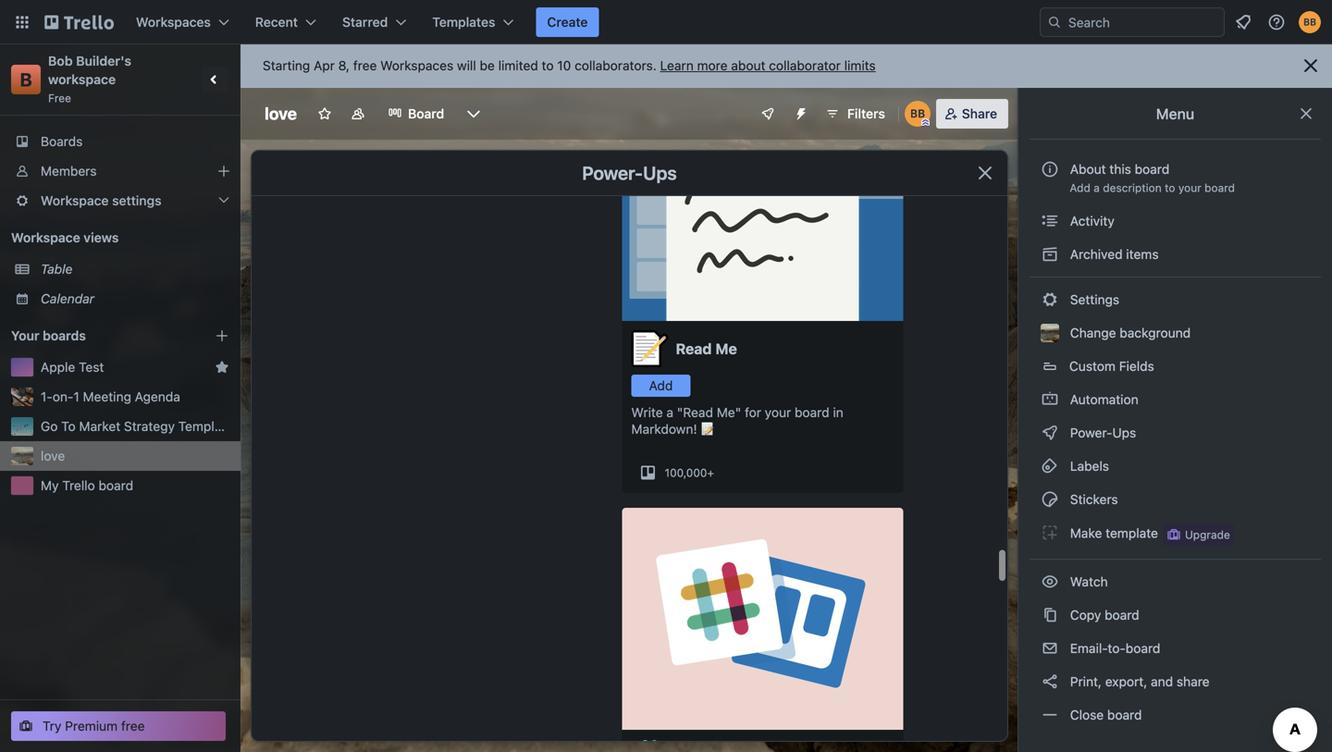 Task type: describe. For each thing, give the bounding box(es) containing it.
your
[[11, 328, 39, 343]]

recent button
[[244, 7, 328, 37]]

learn more about collaborator limits link
[[660, 58, 876, 73]]

Board name text field
[[255, 99, 306, 129]]

sm image for labels
[[1041, 457, 1059, 476]]

try premium free button
[[11, 711, 226, 741]]

0 notifications image
[[1232, 11, 1255, 33]]

0 vertical spatial bob builder (bobbuilder40) image
[[1299, 11, 1321, 33]]

workspaces button
[[125, 7, 240, 37]]

automation link
[[1030, 385, 1321, 414]]

print, export, and share
[[1067, 674, 1210, 689]]

board up description
[[1135, 161, 1170, 177]]

create button
[[536, 7, 599, 37]]

your boards
[[11, 328, 86, 343]]

email-to-board
[[1067, 641, 1161, 656]]

1 horizontal spatial workspaces
[[380, 58, 454, 73]]

learn
[[660, 58, 694, 73]]

meeting
[[83, 389, 131, 404]]

copy
[[1070, 607, 1101, 623]]

try premium free
[[43, 718, 145, 734]]

workspace for workspace views
[[11, 230, 80, 245]]

1-on-1 meeting agenda link
[[41, 388, 229, 406]]

primary element
[[0, 0, 1332, 44]]

8,
[[338, 58, 350, 73]]

apple test
[[41, 359, 104, 375]]

write
[[631, 405, 663, 420]]

labels
[[1067, 458, 1109, 474]]

calendar link
[[41, 290, 229, 308]]

sm image for close board
[[1041, 706, 1059, 724]]

this member is an admin of this board. image
[[921, 118, 930, 127]]

share
[[962, 106, 997, 121]]

upgrade button
[[1163, 524, 1234, 546]]

boards link
[[0, 127, 241, 156]]

close board link
[[1030, 700, 1321, 730]]

sm image for print, export, and share
[[1041, 673, 1059, 691]]

free
[[48, 92, 71, 105]]

change
[[1070, 325, 1116, 340]]

power-ups inside power-ups link
[[1067, 425, 1140, 440]]

apple test link
[[41, 358, 207, 377]]

to-
[[1108, 641, 1126, 656]]

workspace views
[[11, 230, 119, 245]]

template
[[1106, 526, 1158, 541]]

free inside button
[[121, 718, 145, 734]]

try
[[43, 718, 61, 734]]

1 vertical spatial bob builder (bobbuilder40) image
[[905, 101, 931, 127]]

board down love link at bottom left
[[99, 478, 133, 493]]

b
[[20, 68, 32, 90]]

to inside "about this board add a description to your board"
[[1165, 181, 1175, 194]]

starred icon image
[[215, 360, 229, 375]]

100,000
[[665, 466, 707, 479]]

share button
[[936, 99, 1008, 129]]

description
[[1103, 181, 1162, 194]]

board link
[[377, 99, 455, 129]]

your inside write a "read me" for your board in markdown! 📝
[[765, 405, 791, 420]]

love inside love link
[[41, 448, 65, 464]]

bob builder's workspace link
[[48, 53, 135, 87]]

board down export,
[[1107, 707, 1142, 723]]

templates
[[432, 14, 495, 30]]

love inside "board name" text box
[[265, 104, 297, 124]]

settings
[[1067, 292, 1120, 307]]

collaborator
[[769, 58, 841, 73]]

starred
[[342, 14, 388, 30]]

my trello board
[[41, 478, 133, 493]]

go
[[41, 419, 58, 434]]

automation image
[[786, 99, 812, 125]]

open information menu image
[[1267, 13, 1286, 31]]

read
[[676, 340, 712, 358]]

workspace settings button
[[0, 186, 241, 216]]

menu
[[1156, 105, 1195, 123]]

about
[[731, 58, 766, 73]]

views
[[83, 230, 119, 245]]

members link
[[0, 156, 241, 186]]

activity link
[[1030, 206, 1321, 236]]

about
[[1070, 161, 1106, 177]]

1-
[[41, 389, 53, 404]]

automation
[[1067, 392, 1139, 407]]

close board
[[1067, 707, 1142, 723]]

recent
[[255, 14, 298, 30]]

search image
[[1047, 15, 1062, 30]]

0 vertical spatial ups
[[643, 162, 677, 184]]

workspace settings
[[41, 193, 161, 208]]

10
[[557, 58, 571, 73]]

workspace visible image
[[351, 106, 365, 121]]

table
[[41, 261, 73, 277]]

workspace
[[48, 72, 116, 87]]

email-
[[1070, 641, 1108, 656]]



Task type: vqa. For each thing, say whether or not it's contained in the screenshot.
read me
yes



Task type: locate. For each thing, give the bounding box(es) containing it.
bob builder (bobbuilder40) image
[[1299, 11, 1321, 33], [905, 101, 931, 127]]

0 vertical spatial power-
[[582, 162, 643, 184]]

0 vertical spatial workspace
[[41, 193, 109, 208]]

0 vertical spatial love
[[265, 104, 297, 124]]

power-ups link
[[1030, 418, 1321, 448]]

sm image left make
[[1041, 524, 1059, 542]]

workspaces up board link
[[380, 58, 454, 73]]

template
[[178, 419, 233, 434]]

archived
[[1070, 247, 1123, 262]]

1
[[73, 389, 79, 404]]

0 vertical spatial add
[[1070, 181, 1091, 194]]

1 horizontal spatial bob builder (bobbuilder40) image
[[1299, 11, 1321, 33]]

sm image inside archived items link
[[1041, 245, 1059, 264]]

print,
[[1070, 674, 1102, 689]]

watch
[[1067, 574, 1112, 589]]

sm image inside settings link
[[1041, 291, 1059, 309]]

sm image inside activity link
[[1041, 212, 1059, 230]]

0 vertical spatial to
[[542, 58, 554, 73]]

+
[[707, 466, 714, 479]]

labels link
[[1030, 451, 1321, 481]]

1 horizontal spatial power-
[[1070, 425, 1113, 440]]

0 horizontal spatial add
[[649, 378, 673, 393]]

collaborators.
[[575, 58, 657, 73]]

100,000 +
[[665, 466, 714, 479]]

workspace
[[41, 193, 109, 208], [11, 230, 80, 245]]

board inside write a "read me" for your board in markdown! 📝
[[795, 405, 830, 420]]

add inside "about this board add a description to your board"
[[1070, 181, 1091, 194]]

close
[[1070, 707, 1104, 723]]

filters
[[847, 106, 885, 121]]

sm image for power-ups
[[1041, 424, 1059, 442]]

0 vertical spatial free
[[353, 58, 377, 73]]

0 horizontal spatial bob builder (bobbuilder40) image
[[905, 101, 931, 127]]

back to home image
[[44, 7, 114, 37]]

your up activity link
[[1178, 181, 1202, 194]]

to
[[542, 58, 554, 73], [1165, 181, 1175, 194]]

sm image for stickers
[[1041, 490, 1059, 509]]

sm image inside automation link
[[1041, 390, 1059, 409]]

sm image inside labels link
[[1041, 457, 1059, 476]]

starting apr 8, free workspaces will be limited to 10 collaborators. learn more about collaborator limits
[[263, 58, 876, 73]]

filters button
[[820, 99, 891, 129]]

sm image inside close board link
[[1041, 706, 1059, 724]]

1 horizontal spatial ups
[[1113, 425, 1136, 440]]

1 vertical spatial ups
[[1113, 425, 1136, 440]]

settings link
[[1030, 285, 1321, 315]]

strategy
[[124, 419, 175, 434]]

power-ups
[[582, 162, 677, 184], [1067, 425, 1140, 440]]

power ups image
[[760, 106, 775, 121]]

settings
[[112, 193, 161, 208]]

love left star or unstar board "image"
[[265, 104, 297, 124]]

members
[[41, 163, 97, 179]]

0 horizontal spatial a
[[667, 405, 674, 420]]

1 vertical spatial workspaces
[[380, 58, 454, 73]]

will
[[457, 58, 476, 73]]

your right for
[[765, 405, 791, 420]]

workspaces inside popup button
[[136, 14, 211, 30]]

for
[[745, 405, 761, 420]]

sm image for copy board
[[1041, 606, 1059, 624]]

2 sm image from the top
[[1041, 291, 1059, 309]]

1 sm image from the top
[[1041, 212, 1059, 230]]

0 horizontal spatial ups
[[643, 162, 677, 184]]

to
[[61, 419, 76, 434]]

print, export, and share link
[[1030, 667, 1321, 697]]

add button
[[631, 375, 691, 397]]

workspace down members
[[41, 193, 109, 208]]

b link
[[11, 65, 41, 94]]

1 vertical spatial add
[[649, 378, 673, 393]]

1 horizontal spatial your
[[1178, 181, 1202, 194]]

0 vertical spatial power-ups
[[582, 162, 677, 184]]

limits
[[844, 58, 876, 73]]

0 horizontal spatial workspaces
[[136, 14, 211, 30]]

archived items link
[[1030, 240, 1321, 269]]

sm image for archived items
[[1041, 245, 1059, 264]]

sm image for settings
[[1041, 291, 1059, 309]]

free right 8,
[[353, 58, 377, 73]]

1 vertical spatial power-
[[1070, 425, 1113, 440]]

this
[[1110, 161, 1131, 177]]

copy board link
[[1030, 600, 1321, 630]]

2 sm image from the top
[[1041, 490, 1059, 509]]

customize views image
[[465, 105, 483, 123]]

change background
[[1067, 325, 1191, 340]]

0 horizontal spatial love
[[41, 448, 65, 464]]

0 vertical spatial your
[[1178, 181, 1202, 194]]

1 sm image from the top
[[1041, 245, 1059, 264]]

love up my
[[41, 448, 65, 464]]

bob
[[48, 53, 73, 68]]

to left 10
[[542, 58, 554, 73]]

4 sm image from the top
[[1041, 424, 1059, 442]]

1 vertical spatial free
[[121, 718, 145, 734]]

workspace up table
[[11, 230, 80, 245]]

workspaces up workspace navigation collapse icon
[[136, 14, 211, 30]]

a inside write a "read me" for your board in markdown! 📝
[[667, 405, 674, 420]]

1 vertical spatial love
[[41, 448, 65, 464]]

to up activity link
[[1165, 181, 1175, 194]]

markdown!
[[631, 421, 697, 437]]

1 horizontal spatial to
[[1165, 181, 1175, 194]]

sm image
[[1041, 245, 1059, 264], [1041, 490, 1059, 509], [1041, 524, 1059, 542], [1041, 606, 1059, 624]]

add down about
[[1070, 181, 1091, 194]]

add up write
[[649, 378, 673, 393]]

9 sm image from the top
[[1041, 706, 1059, 724]]

Search field
[[1062, 8, 1224, 36]]

a inside "about this board add a description to your board"
[[1094, 181, 1100, 194]]

fields
[[1119, 359, 1154, 374]]

sm image inside power-ups link
[[1041, 424, 1059, 442]]

1 horizontal spatial add
[[1070, 181, 1091, 194]]

items
[[1126, 247, 1159, 262]]

sm image inside watch link
[[1041, 573, 1059, 591]]

1 vertical spatial power-ups
[[1067, 425, 1140, 440]]

apple
[[41, 359, 75, 375]]

0 horizontal spatial to
[[542, 58, 554, 73]]

starred button
[[331, 7, 418, 37]]

love
[[265, 104, 297, 124], [41, 448, 65, 464]]

7 sm image from the top
[[1041, 639, 1059, 658]]

1 vertical spatial your
[[765, 405, 791, 420]]

copy board
[[1067, 607, 1140, 623]]

on-
[[53, 389, 73, 404]]

builder's
[[76, 53, 131, 68]]

board up activity link
[[1205, 181, 1235, 194]]

star or unstar board image
[[317, 106, 332, 121]]

change background link
[[1030, 318, 1321, 348]]

your boards with 5 items element
[[11, 325, 187, 347]]

sm image left copy
[[1041, 606, 1059, 624]]

0 vertical spatial a
[[1094, 181, 1100, 194]]

add board image
[[215, 328, 229, 343]]

sm image for watch
[[1041, 573, 1059, 591]]

1 horizontal spatial a
[[1094, 181, 1100, 194]]

5 sm image from the top
[[1041, 457, 1059, 476]]

limited
[[498, 58, 538, 73]]

sm image inside print, export, and share link
[[1041, 673, 1059, 691]]

create
[[547, 14, 588, 30]]

workspace for workspace settings
[[41, 193, 109, 208]]

0 horizontal spatial your
[[765, 405, 791, 420]]

1 horizontal spatial power-ups
[[1067, 425, 1140, 440]]

0 horizontal spatial power-
[[582, 162, 643, 184]]

8 sm image from the top
[[1041, 673, 1059, 691]]

upgrade
[[1185, 528, 1230, 541]]

watch link
[[1030, 567, 1321, 597]]

agenda
[[135, 389, 180, 404]]

make
[[1070, 526, 1102, 541]]

sm image for activity
[[1041, 212, 1059, 230]]

3 sm image from the top
[[1041, 524, 1059, 542]]

power-
[[582, 162, 643, 184], [1070, 425, 1113, 440]]

add
[[1070, 181, 1091, 194], [649, 378, 673, 393]]

in
[[833, 405, 843, 420]]

premium
[[65, 718, 118, 734]]

board up to-
[[1105, 607, 1140, 623]]

board up print, export, and share
[[1126, 641, 1161, 656]]

sm image inside 'copy board' link
[[1041, 606, 1059, 624]]

templates button
[[421, 7, 525, 37]]

custom
[[1069, 359, 1116, 374]]

me"
[[717, 405, 741, 420]]

a down about
[[1094, 181, 1100, 194]]

starting
[[263, 58, 310, 73]]

1 vertical spatial to
[[1165, 181, 1175, 194]]

custom fields button
[[1030, 352, 1321, 381]]

your inside "about this board add a description to your board"
[[1178, 181, 1202, 194]]

sm image inside email-to-board link
[[1041, 639, 1059, 658]]

workspace navigation collapse icon image
[[202, 67, 228, 93]]

more
[[697, 58, 728, 73]]

a up markdown!
[[667, 405, 674, 420]]

be
[[480, 58, 495, 73]]

1 horizontal spatial free
[[353, 58, 377, 73]]

1-on-1 meeting agenda
[[41, 389, 180, 404]]

board left in
[[795, 405, 830, 420]]

my
[[41, 478, 59, 493]]

boards
[[41, 134, 83, 149]]

add inside button
[[649, 378, 673, 393]]

apr
[[314, 58, 335, 73]]

love link
[[41, 447, 229, 465]]

sm image left stickers
[[1041, 490, 1059, 509]]

sm image for automation
[[1041, 390, 1059, 409]]

1 vertical spatial workspace
[[11, 230, 80, 245]]

archived items
[[1067, 247, 1159, 262]]

1 horizontal spatial love
[[265, 104, 297, 124]]

sm image for email-to-board
[[1041, 639, 1059, 658]]

sm image
[[1041, 212, 1059, 230], [1041, 291, 1059, 309], [1041, 390, 1059, 409], [1041, 424, 1059, 442], [1041, 457, 1059, 476], [1041, 573, 1059, 591], [1041, 639, 1059, 658], [1041, 673, 1059, 691], [1041, 706, 1059, 724]]

3 sm image from the top
[[1041, 390, 1059, 409]]

0 horizontal spatial power-ups
[[582, 162, 677, 184]]

"read
[[677, 405, 713, 420]]

0 vertical spatial workspaces
[[136, 14, 211, 30]]

workspace inside dropdown button
[[41, 193, 109, 208]]

bob builder (bobbuilder40) image right filters
[[905, 101, 931, 127]]

activity
[[1067, 213, 1115, 229]]

6 sm image from the top
[[1041, 573, 1059, 591]]

about this board add a description to your board
[[1070, 161, 1235, 194]]

4 sm image from the top
[[1041, 606, 1059, 624]]

stickers link
[[1030, 485, 1321, 514]]

bob builder (bobbuilder40) image right open information menu icon
[[1299, 11, 1321, 33]]

my trello board link
[[41, 476, 229, 495]]

sm image left 'archived'
[[1041, 245, 1059, 264]]

sm image inside stickers link
[[1041, 490, 1059, 509]]

0 horizontal spatial free
[[121, 718, 145, 734]]

stickers
[[1067, 492, 1118, 507]]

free right premium
[[121, 718, 145, 734]]

sm image for make template
[[1041, 524, 1059, 542]]

go to market strategy template link
[[41, 417, 233, 436]]

workspaces
[[136, 14, 211, 30], [380, 58, 454, 73]]

background
[[1120, 325, 1191, 340]]

1 vertical spatial a
[[667, 405, 674, 420]]



